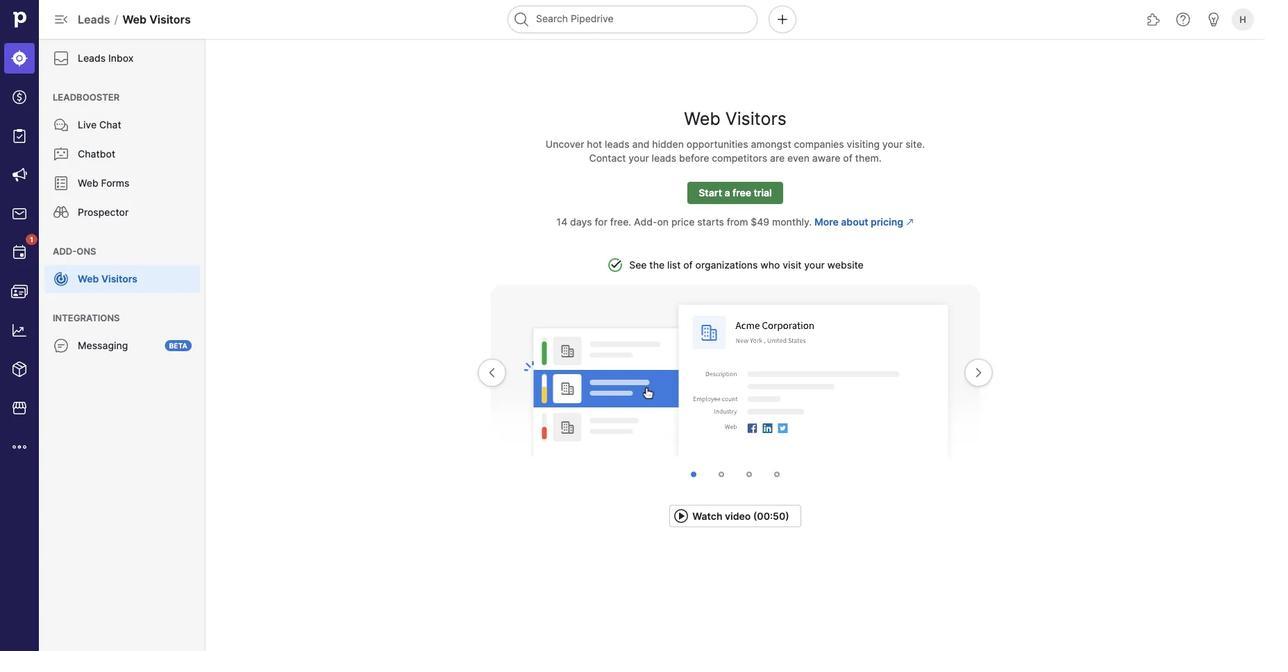 Task type: locate. For each thing, give the bounding box(es) containing it.
web
[[122, 12, 147, 26], [684, 108, 721, 129], [78, 177, 98, 189], [78, 273, 99, 285]]

$49
[[751, 216, 770, 228]]

color undefined image for chatbot
[[53, 146, 69, 162]]

color undefined image
[[53, 271, 69, 287], [53, 337, 69, 354]]

live chat
[[78, 119, 121, 131]]

leads for leads / web visitors
[[78, 12, 110, 26]]

leads up contact at the top of the page
[[605, 139, 630, 150]]

color undefined image inside live chat link
[[53, 117, 69, 133]]

on
[[657, 216, 669, 228]]

see the list of organizations who visit your website
[[629, 259, 864, 271]]

start a free trial button
[[688, 182, 783, 204]]

1
[[30, 235, 33, 244]]

color primary image
[[484, 364, 500, 381]]

0 horizontal spatial color primary image
[[673, 508, 690, 525]]

web visitors
[[684, 108, 787, 129], [78, 273, 138, 285]]

visitors
[[149, 12, 191, 26], [726, 108, 787, 129], [101, 273, 138, 285]]

1 vertical spatial color undefined image
[[53, 337, 69, 354]]

0 vertical spatial leads
[[78, 12, 110, 26]]

2 horizontal spatial visitors
[[726, 108, 787, 129]]

color undefined image inside web forms link
[[53, 175, 69, 192]]

uncover
[[546, 139, 584, 150]]

0 vertical spatial visitors
[[149, 12, 191, 26]]

web visitors down ons in the left top of the page
[[78, 273, 138, 285]]

your down and
[[629, 152, 649, 164]]

0 horizontal spatial add-
[[53, 246, 77, 257]]

1 color undefined image from the top
[[53, 271, 69, 287]]

color active image
[[906, 218, 914, 226]]

color undefined image up add-ons
[[53, 204, 69, 221]]

1 vertical spatial color primary image
[[673, 508, 690, 525]]

sales assistant image
[[1206, 11, 1222, 28]]

1 vertical spatial visitors
[[726, 108, 787, 129]]

quick add image
[[774, 11, 791, 28]]

web up opportunities
[[684, 108, 721, 129]]

leads
[[78, 12, 110, 26], [78, 52, 106, 64]]

0 vertical spatial add-
[[634, 216, 657, 228]]

beta
[[169, 342, 187, 350]]

0 vertical spatial leads
[[605, 139, 630, 150]]

1 horizontal spatial visitors
[[149, 12, 191, 26]]

web visitors up opportunities
[[684, 108, 787, 129]]

1 horizontal spatial add-
[[634, 216, 657, 228]]

color undefined image down menu toggle icon
[[53, 50, 69, 67]]

live
[[78, 119, 97, 131]]

color undefined image for live chat
[[53, 117, 69, 133]]

insights image
[[11, 322, 28, 339]]

1 vertical spatial your
[[629, 152, 649, 164]]

color undefined image left live
[[53, 117, 69, 133]]

color undefined image down add-ons
[[53, 271, 69, 287]]

2 vertical spatial your
[[804, 259, 825, 271]]

(00:50)
[[753, 510, 789, 522]]

color undefined image down integrations
[[53, 337, 69, 354]]

chat
[[99, 119, 121, 131]]

0 horizontal spatial web visitors
[[78, 273, 138, 285]]

before
[[679, 152, 709, 164]]

0 horizontal spatial leads
[[605, 139, 630, 150]]

0 vertical spatial color primary image
[[970, 364, 987, 381]]

h button
[[1229, 6, 1257, 33]]

1 horizontal spatial web visitors
[[684, 108, 787, 129]]

menu
[[39, 39, 206, 651]]

color undefined image for web forms
[[53, 175, 69, 192]]

add-
[[634, 216, 657, 228], [53, 246, 77, 257]]

0 vertical spatial of
[[843, 152, 853, 164]]

2 leads from the top
[[78, 52, 106, 64]]

chatbot
[[78, 148, 115, 160]]

14 days for free. add-on price starts from $49 monthly.
[[557, 216, 812, 228]]

color primary image
[[970, 364, 987, 381], [673, 508, 690, 525]]

0 vertical spatial web visitors
[[684, 108, 787, 129]]

1 vertical spatial leads
[[78, 52, 106, 64]]

trial
[[754, 187, 772, 199]]

2 vertical spatial visitors
[[101, 273, 138, 285]]

watch
[[693, 510, 723, 522]]

hot
[[587, 139, 602, 150]]

your right visit
[[804, 259, 825, 271]]

leads / web visitors
[[78, 12, 191, 26]]

0 horizontal spatial your
[[629, 152, 649, 164]]

watch video (00:50)
[[693, 510, 789, 522]]

leads inbox link
[[44, 44, 200, 72]]

visitors up integrations
[[101, 273, 138, 285]]

for
[[595, 216, 608, 228]]

your left site.
[[883, 139, 903, 150]]

menu containing leads inbox
[[39, 39, 206, 651]]

add-ons
[[53, 246, 96, 257]]

h
[[1240, 14, 1246, 25]]

1 vertical spatial leads
[[652, 152, 677, 164]]

web visitors link
[[44, 265, 200, 293]]

of
[[843, 152, 853, 164], [683, 259, 693, 271]]

web left "forms"
[[78, 177, 98, 189]]

see
[[629, 259, 647, 271]]

leads
[[605, 139, 630, 150], [652, 152, 677, 164]]

of right list
[[683, 259, 693, 271]]

uncover hot leads and hidden opportunities amongst companies visiting your site. contact your leads before competitors are even aware of them.
[[546, 139, 925, 164]]

/
[[114, 12, 118, 26]]

your
[[883, 139, 903, 150], [629, 152, 649, 164], [804, 259, 825, 271]]

web visitors inside menu item
[[78, 273, 138, 285]]

projects image
[[11, 128, 28, 144]]

of left them.
[[843, 152, 853, 164]]

menu item
[[0, 39, 39, 78]]

more image
[[11, 439, 28, 456]]

color undefined image
[[53, 50, 69, 67], [53, 117, 69, 133], [53, 146, 69, 162], [53, 175, 69, 192], [53, 204, 69, 221], [11, 244, 28, 261]]

watch video (00:50) button
[[670, 505, 801, 527]]

web right /
[[122, 12, 147, 26]]

0 horizontal spatial visitors
[[101, 273, 138, 285]]

contact
[[589, 152, 626, 164]]

days
[[570, 216, 592, 228]]

color undefined image inside prospector link
[[53, 204, 69, 221]]

0 vertical spatial color undefined image
[[53, 271, 69, 287]]

0 vertical spatial your
[[883, 139, 903, 150]]

color undefined image down sales inbox icon on the top left of page
[[11, 244, 28, 261]]

video
[[725, 510, 751, 522]]

who
[[761, 259, 780, 271]]

visitors right /
[[149, 12, 191, 26]]

of inside uncover hot leads and hidden opportunities amongst companies visiting your site. contact your leads before competitors are even aware of them.
[[843, 152, 853, 164]]

color undefined image right the 'campaigns' icon
[[53, 175, 69, 192]]

leads for leads inbox
[[78, 52, 106, 64]]

pricing
[[871, 216, 903, 228]]

color undefined image left chatbot
[[53, 146, 69, 162]]

visitors inside menu item
[[101, 273, 138, 285]]

1 vertical spatial of
[[683, 259, 693, 271]]

visitors up amongst
[[726, 108, 787, 129]]

leads image
[[11, 50, 28, 67]]

add- right free.
[[634, 216, 657, 228]]

1 horizontal spatial of
[[843, 152, 853, 164]]

1 vertical spatial add-
[[53, 246, 77, 257]]

web visitors menu item
[[39, 265, 206, 293]]

starts
[[697, 216, 724, 228]]

2 color undefined image from the top
[[53, 337, 69, 354]]

web down ons in the left top of the page
[[78, 273, 99, 285]]

color undefined image inside chatbot link
[[53, 146, 69, 162]]

1 horizontal spatial leads
[[652, 152, 677, 164]]

leads left /
[[78, 12, 110, 26]]

products image
[[11, 361, 28, 378]]

color undefined image inside web visitors link
[[53, 271, 69, 287]]

1 vertical spatial web visitors
[[78, 273, 138, 285]]

the
[[650, 259, 665, 271]]

leads down hidden
[[652, 152, 677, 164]]

leads left inbox
[[78, 52, 106, 64]]

1 leads from the top
[[78, 12, 110, 26]]

chatbot link
[[44, 140, 200, 168]]

add- right 1 link
[[53, 246, 77, 257]]

free.
[[610, 216, 631, 228]]

color undefined image inside leads inbox link
[[53, 50, 69, 67]]



Task type: vqa. For each thing, say whether or not it's contained in the screenshot.
web forms link
yes



Task type: describe. For each thing, give the bounding box(es) containing it.
them.
[[855, 152, 882, 164]]

amongst
[[751, 139, 791, 150]]

website
[[827, 259, 864, 271]]

more
[[815, 216, 839, 228]]

14
[[557, 216, 567, 228]]

Search Pipedrive field
[[508, 6, 758, 33]]

web forms link
[[44, 169, 200, 197]]

visiting
[[847, 139, 880, 150]]

more about pricing link
[[815, 215, 914, 229]]

list
[[667, 259, 681, 271]]

menu toggle image
[[53, 11, 69, 28]]

web forms
[[78, 177, 130, 189]]

prospector link
[[44, 199, 200, 226]]

and
[[632, 139, 650, 150]]

color undefined image for web visitors
[[53, 271, 69, 287]]

monthly.
[[772, 216, 812, 228]]

color undefined image for messaging
[[53, 337, 69, 354]]

competitors
[[712, 152, 768, 164]]

visit
[[783, 259, 802, 271]]

site.
[[906, 139, 925, 150]]

color undefined image for leads inbox
[[53, 50, 69, 67]]

live chat link
[[44, 111, 200, 139]]

start
[[699, 187, 722, 199]]

leads inbox
[[78, 52, 134, 64]]

price
[[671, 216, 695, 228]]

opportunities
[[687, 139, 748, 150]]

are
[[770, 152, 785, 164]]

forms
[[101, 177, 130, 189]]

even
[[788, 152, 810, 164]]

1 horizontal spatial your
[[804, 259, 825, 271]]

color undefined image inside 1 link
[[11, 244, 28, 261]]

leadbooster
[[53, 92, 120, 102]]

ons
[[77, 246, 96, 257]]

messaging
[[78, 340, 128, 352]]

1 horizontal spatial color primary image
[[970, 364, 987, 381]]

color primary image inside watch video (00:50) button
[[673, 508, 690, 525]]

about
[[841, 216, 868, 228]]

a
[[725, 187, 730, 199]]

free
[[733, 187, 751, 199]]

deals image
[[11, 89, 28, 106]]

sales inbox image
[[11, 206, 28, 222]]

campaigns image
[[11, 167, 28, 183]]

inbox
[[108, 52, 134, 64]]

start a free trial
[[699, 187, 772, 199]]

contacts image
[[11, 283, 28, 300]]

hidden
[[652, 139, 684, 150]]

organizations
[[696, 259, 758, 271]]

0 horizontal spatial of
[[683, 259, 693, 271]]

color undefined image for prospector
[[53, 204, 69, 221]]

integrations
[[53, 312, 120, 323]]

web inside menu item
[[78, 273, 99, 285]]

prospector
[[78, 207, 129, 218]]

companies
[[794, 139, 844, 150]]

1 menu
[[0, 0, 39, 651]]

aware
[[812, 152, 841, 164]]

marketplace image
[[11, 400, 28, 417]]

2 horizontal spatial your
[[883, 139, 903, 150]]

1 link
[[4, 234, 37, 268]]

more about pricing
[[815, 216, 903, 228]]

quick help image
[[1175, 11, 1192, 28]]

from
[[727, 216, 748, 228]]

home image
[[9, 9, 30, 30]]



